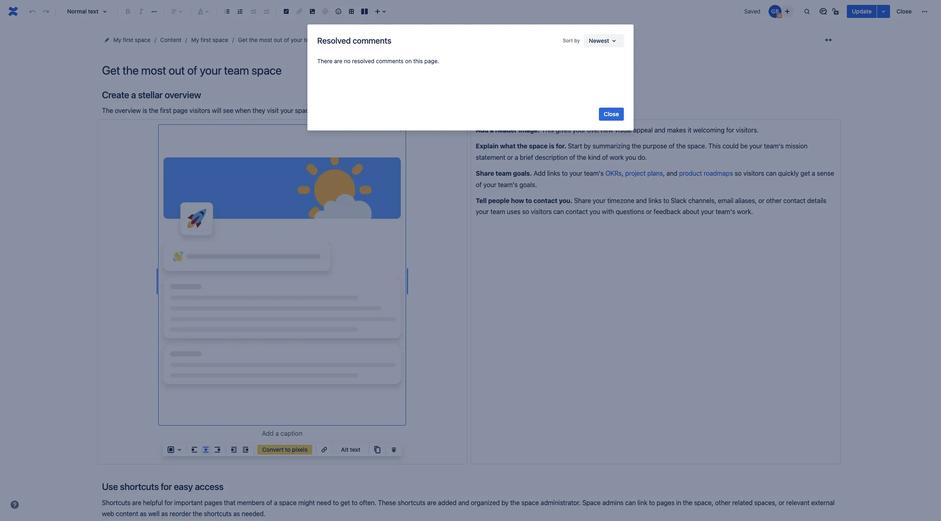 Task type: locate. For each thing, give the bounding box(es) containing it.
Give this page a title text field
[[102, 64, 837, 77]]

of right members
[[267, 499, 273, 507]]

alt
[[341, 446, 349, 453]]

2 horizontal spatial what
[[524, 107, 538, 114]]

this
[[542, 126, 554, 134], [709, 143, 721, 150]]

team's inside so visitors can quickly get a sense of your team's goals.
[[498, 181, 518, 188]]

mention image
[[321, 7, 331, 16]]

for left easy
[[161, 482, 172, 493]]

undo ⌘z image
[[28, 7, 38, 16]]

2 vertical spatial visitors
[[531, 208, 552, 216]]

1 vertical spatial on
[[431, 107, 438, 114]]

2 my from the left
[[191, 36, 199, 43]]

shortcuts up helpful
[[120, 482, 159, 493]]

visitors inside 'share your timezone and links to slack channels, email aliases, or other contact details your team uses so visitors can contact you with questions or feedback about your team's work.'
[[531, 208, 552, 216]]

0 horizontal spatial you
[[590, 208, 601, 216]]

these
[[378, 499, 396, 507]]

links for add
[[548, 170, 561, 177]]

team's inside start by summarizing the purpose of the space. this could be your team's mission statement or a brief description of the kind of work you do.
[[765, 143, 784, 150]]

close
[[897, 8, 913, 15], [604, 111, 620, 118]]

0 vertical spatial other
[[767, 197, 782, 204]]

contact down you.
[[566, 208, 588, 216]]

is left for.
[[550, 143, 555, 150]]

of inside so visitors can quickly get a sense of your team's goals.
[[476, 181, 482, 188]]

other left related
[[716, 499, 731, 507]]

my first space for first my first space link from the left
[[113, 36, 151, 43]]

and right plans
[[667, 170, 678, 177]]

contact left details
[[784, 197, 806, 204]]

your down channels, at the right top of page
[[702, 208, 715, 216]]

align left image
[[190, 445, 200, 455]]

add down description
[[534, 170, 546, 177]]

1 vertical spatial close button
[[599, 108, 624, 121]]

first right 'content'
[[201, 36, 211, 43]]

get inside so visitors can quickly get a sense of your team's goals.
[[801, 170, 811, 177]]

close up add a header image. this gives your overview visual appeal and makes it welcoming for visitors.
[[604, 111, 620, 118]]

1 horizontal spatial by
[[575, 38, 581, 44]]

product
[[680, 170, 703, 177]]

space.
[[688, 143, 707, 150]]

0 vertical spatial this
[[542, 126, 554, 134]]

space, right visit
[[295, 107, 315, 114]]

1 horizontal spatial close button
[[892, 5, 917, 18]]

1 , from the left
[[622, 170, 624, 177]]

2 vertical spatial overview
[[588, 126, 614, 134]]

bullet list ⌘⇧8 image
[[222, 7, 232, 16]]

add border image
[[166, 445, 176, 455]]

share right you.
[[575, 197, 592, 204]]

link image
[[295, 7, 304, 16]]

comments up there are no resolved comments on this page.
[[353, 36, 392, 45]]

move this page image
[[104, 37, 110, 43]]

team inside get the most out of your team space link
[[304, 36, 317, 43]]

0 horizontal spatial links
[[548, 170, 561, 177]]

1 vertical spatial comments
[[376, 58, 404, 64]]

border options image
[[175, 445, 184, 455]]

2 vertical spatial can
[[626, 499, 636, 507]]

goals.
[[513, 170, 533, 177], [520, 181, 537, 188]]

is left working
[[571, 107, 575, 114]]

my first space for second my first space link
[[191, 36, 228, 43]]

overview up the summarizing
[[588, 126, 614, 134]]

2 horizontal spatial shortcuts
[[398, 499, 426, 507]]

sort by
[[563, 38, 581, 44]]

of up tell
[[476, 181, 482, 188]]

on right information
[[431, 107, 438, 114]]

2 my first space from the left
[[191, 36, 228, 43]]

team's left mission
[[765, 143, 784, 150]]

0 vertical spatial can
[[767, 170, 777, 177]]

to left pixels
[[285, 446, 291, 453]]

your up image.
[[540, 107, 552, 114]]

2 vertical spatial so
[[523, 208, 530, 216]]

1 vertical spatial by
[[584, 143, 592, 150]]

as right well
[[161, 511, 168, 518]]

project plans link
[[626, 170, 664, 177]]

0 horizontal spatial so
[[316, 107, 323, 114]]

0 horizontal spatial my first space
[[113, 36, 151, 43]]

purpose
[[643, 143, 668, 150]]

0 horizontal spatial shortcuts
[[120, 482, 159, 493]]

visitors inside so visitors can quickly get a sense of your team's goals.
[[744, 170, 765, 177]]

0 vertical spatial shortcuts
[[120, 482, 159, 493]]

1 horizontal spatial overview
[[165, 89, 201, 100]]

pixels
[[292, 446, 308, 453]]

1 horizontal spatial about
[[683, 208, 700, 216]]

0 vertical spatial links
[[548, 170, 561, 177]]

team down people
[[491, 208, 506, 216]]

2 vertical spatial add
[[262, 430, 274, 437]]

1 horizontal spatial can
[[626, 499, 636, 507]]

they
[[253, 107, 266, 114]]

0 vertical spatial by
[[575, 38, 581, 44]]

and right added
[[459, 499, 470, 507]]

about inside 'share your timezone and links to slack channels, email aliases, or other contact details your team uses so visitors can contact you with questions or feedback about your team's work.'
[[683, 208, 700, 216]]

or
[[508, 154, 514, 161], [759, 197, 765, 204], [647, 208, 653, 216], [779, 499, 785, 507]]

comments
[[353, 36, 392, 45], [376, 58, 404, 64]]

pages
[[205, 499, 222, 507], [657, 499, 675, 507]]

get right need
[[341, 499, 350, 507]]

1 vertical spatial space,
[[695, 499, 714, 507]]

slack
[[671, 197, 687, 204]]

0 horizontal spatial my
[[113, 36, 121, 43]]

about for feedback
[[683, 208, 700, 216]]

my right 'content'
[[191, 36, 199, 43]]

easy
[[174, 482, 193, 493]]

about
[[492, 107, 509, 114], [683, 208, 700, 216]]

1 vertical spatial goals.
[[520, 181, 537, 188]]

visit
[[267, 107, 279, 114]]

visual
[[615, 126, 632, 134]]

1 horizontal spatial add
[[476, 126, 489, 134]]

space left "get"
[[213, 36, 228, 43]]

shortcuts right these on the left bottom of page
[[398, 499, 426, 507]]

0 horizontal spatial as
[[140, 511, 147, 518]]

0 horizontal spatial can
[[554, 208, 565, 216]]

could
[[723, 143, 739, 150]]

my first space link right move this page image
[[113, 35, 151, 45]]

to up feedback
[[664, 197, 670, 204]]

add for add a caption
[[262, 430, 274, 437]]

kind
[[589, 154, 601, 161]]

visitors down tell people how to contact you.
[[531, 208, 552, 216]]

wrap right image
[[241, 445, 251, 455]]

contact
[[534, 197, 558, 204], [784, 197, 806, 204], [566, 208, 588, 216]]

1 horizontal spatial my
[[191, 36, 199, 43]]

1 pages from the left
[[205, 499, 222, 507]]

as down that
[[233, 511, 240, 518]]

your inside so visitors can quickly get a sense of your team's goals.
[[484, 181, 497, 188]]

newest
[[589, 37, 610, 44]]

1 horizontal spatial my first space
[[191, 36, 228, 43]]

0 horizontal spatial what
[[440, 107, 454, 114]]

add link image
[[320, 445, 330, 455]]

1 horizontal spatial space,
[[695, 499, 714, 507]]

or down explain what the space is for.
[[508, 154, 514, 161]]

your
[[291, 36, 303, 43], [281, 107, 294, 114], [540, 107, 552, 114], [573, 126, 586, 134], [750, 143, 763, 150], [570, 170, 583, 177], [484, 181, 497, 188], [593, 197, 606, 204], [476, 208, 489, 216], [702, 208, 715, 216]]

so down tell people how to contact you.
[[523, 208, 530, 216]]

bold ⌘b image
[[123, 7, 133, 16]]

2 horizontal spatial can
[[767, 170, 777, 177]]

about down channels, at the right top of page
[[683, 208, 700, 216]]

share inside 'share your timezone and links to slack channels, email aliases, or other contact details your team uses so visitors can contact you with questions or feedback about your team's work.'
[[575, 197, 592, 204]]

do.
[[638, 154, 648, 161]]

2 pages from the left
[[657, 499, 675, 507]]

0 horizontal spatial contact
[[534, 197, 558, 204]]

what up image.
[[524, 107, 538, 114]]

space, right in
[[695, 499, 714, 507]]

there
[[318, 58, 333, 64]]

2 horizontal spatial as
[[233, 511, 240, 518]]

other inside shortcuts are helpful for important pages that members of a space might need to get to often. these shortcuts are added and organized by the space administrator. space admins can link to pages in the space, other related spaces, or relevant external web content as well as reorder the shortcuts as needed.
[[716, 499, 731, 507]]

make page fixed-width image
[[824, 35, 834, 45]]

1 vertical spatial so
[[735, 170, 742, 177]]

0 vertical spatial space,
[[295, 107, 315, 114]]

3 as from the left
[[233, 511, 240, 518]]

1 vertical spatial overview
[[115, 107, 141, 114]]

for up could
[[727, 126, 735, 134]]

by right start
[[584, 143, 592, 150]]

it
[[325, 107, 329, 114], [688, 126, 692, 134]]

the overview is the first page visitors will see when they visit your space, so it helps to include some information on what the space is about and what your team is working on.
[[102, 107, 611, 114]]

to inside button
[[285, 446, 291, 453]]

my first space link left "get"
[[191, 35, 228, 45]]

can down you.
[[554, 208, 565, 216]]

1 horizontal spatial so
[[523, 208, 530, 216]]

shortcuts down that
[[204, 511, 232, 518]]

1 my first space from the left
[[113, 36, 151, 43]]

emoji image
[[334, 7, 344, 16]]

are
[[334, 58, 343, 64], [132, 499, 141, 507], [427, 499, 437, 507]]

visitors
[[190, 107, 210, 114], [744, 170, 765, 177], [531, 208, 552, 216]]

of
[[284, 36, 289, 43], [669, 143, 675, 150], [570, 154, 576, 161], [603, 154, 609, 161], [476, 181, 482, 188], [267, 499, 273, 507]]

are left added
[[427, 499, 437, 507]]

helpful
[[143, 499, 163, 507]]

a left stellar
[[131, 89, 136, 100]]

1 horizontal spatial first
[[160, 107, 172, 114]]

about up header
[[492, 107, 509, 114]]

can
[[767, 170, 777, 177], [554, 208, 565, 216], [626, 499, 636, 507]]

team's down email
[[716, 208, 736, 216]]

so visitors can quickly get a sense of your team's goals.
[[476, 170, 837, 188]]

close right the adjust update settings icon
[[897, 8, 913, 15]]

0 vertical spatial close
[[897, 8, 913, 15]]

by right sort
[[575, 38, 581, 44]]

0 vertical spatial on
[[406, 58, 412, 64]]

what
[[440, 107, 454, 114], [524, 107, 538, 114], [501, 143, 516, 150]]

image.
[[519, 126, 540, 134]]

need
[[317, 499, 332, 507]]

with
[[602, 208, 615, 216]]

goals. up tell people how to contact you.
[[520, 181, 537, 188]]

a inside shortcuts are helpful for important pages that members of a space might need to get to often. these shortcuts are added and organized by the space administrator. space admins can link to pages in the space, other related spaces, or relevant external web content as well as reorder the shortcuts as needed.
[[274, 499, 278, 507]]

links down description
[[548, 170, 561, 177]]

as left well
[[140, 511, 147, 518]]

0 horizontal spatial get
[[341, 499, 350, 507]]

space up brief
[[529, 143, 548, 150]]

0 horizontal spatial it
[[325, 107, 329, 114]]

Main content area, start typing to enter text. text field
[[97, 89, 842, 522]]

shortcuts are helpful for important pages that members of a space might need to get to often. these shortcuts are added and organized by the space administrator. space admins can link to pages in the space, other related spaces, or relevant external web content as well as reorder the shortcuts as needed.
[[102, 499, 837, 518]]

share team goals. add links to your team's okrs , project plans , and product roadmaps
[[476, 170, 734, 177]]

to right need
[[333, 499, 339, 507]]

1 vertical spatial get
[[341, 499, 350, 507]]

1 vertical spatial other
[[716, 499, 731, 507]]

2 horizontal spatial by
[[584, 143, 592, 150]]

0 horizontal spatial visitors
[[190, 107, 210, 114]]

other
[[767, 197, 782, 204], [716, 499, 731, 507]]

, left project
[[622, 170, 624, 177]]

confluence image
[[7, 5, 20, 18], [7, 5, 20, 18]]

1 horizontal spatial what
[[501, 143, 516, 150]]

and up questions
[[637, 197, 647, 204]]

2 vertical spatial by
[[502, 499, 509, 507]]

you inside 'share your timezone and links to slack channels, email aliases, or other contact details your team uses so visitors can contact you with questions or feedback about your team's work.'
[[590, 208, 601, 216]]

makes
[[668, 126, 687, 134]]

administrator.
[[541, 499, 581, 507]]

0 horizontal spatial my first space link
[[113, 35, 151, 45]]

0 vertical spatial goals.
[[513, 170, 533, 177]]

0 vertical spatial so
[[316, 107, 323, 114]]

close button up add a header image. this gives your overview visual appeal and makes it welcoming for visitors.
[[599, 108, 624, 121]]

as
[[140, 511, 147, 518], [161, 511, 168, 518], [233, 511, 240, 518]]

first left page
[[160, 107, 172, 114]]

wrap left image
[[229, 445, 239, 455]]

2 horizontal spatial visitors
[[744, 170, 765, 177]]

what right information
[[440, 107, 454, 114]]

is down stellar
[[143, 107, 147, 114]]

1 horizontal spatial this
[[709, 143, 721, 150]]

share for team
[[476, 170, 495, 177]]

of right 'purpose'
[[669, 143, 675, 150]]

1 my first space link from the left
[[113, 35, 151, 45]]

0 vertical spatial share
[[476, 170, 495, 177]]

0 vertical spatial get
[[801, 170, 811, 177]]

1 vertical spatial links
[[649, 197, 662, 204]]

0 horizontal spatial first
[[123, 36, 133, 43]]

add a header image. this gives your overview visual appeal and makes it welcoming for visitors.
[[476, 126, 759, 134]]

reorder
[[170, 511, 191, 518]]

web
[[102, 511, 114, 518]]

1 horizontal spatial are
[[334, 58, 343, 64]]

content link
[[160, 35, 182, 45]]

by inside the "resolved comments" dialog
[[575, 38, 581, 44]]

1 horizontal spatial get
[[801, 170, 811, 177]]

for right helpful
[[165, 499, 173, 507]]

about for is
[[492, 107, 509, 114]]

by inside shortcuts are helpful for important pages that members of a space might need to get to often. these shortcuts are added and organized by the space administrator. space admins can link to pages in the space, other related spaces, or relevant external web content as well as reorder the shortcuts as needed.
[[502, 499, 509, 507]]

overview down create on the top of the page
[[115, 107, 141, 114]]

what down header
[[501, 143, 516, 150]]

it right makes
[[688, 126, 692, 134]]

0 vertical spatial you
[[626, 154, 637, 161]]

quickly
[[779, 170, 800, 177]]

my first space right move this page image
[[113, 36, 151, 43]]

link
[[638, 499, 648, 507]]

1 horizontal spatial close
[[897, 8, 913, 15]]

to left the often.
[[352, 499, 358, 507]]

0 horizontal spatial share
[[476, 170, 495, 177]]

1 horizontal spatial links
[[649, 197, 662, 204]]

0 horizontal spatial by
[[502, 499, 509, 507]]

align right image
[[213, 445, 222, 455]]

links inside 'share your timezone and links to slack channels, email aliases, or other contact details your team uses so visitors can contact you with questions or feedback about your team's work.'
[[649, 197, 662, 204]]

2 horizontal spatial first
[[201, 36, 211, 43]]

and inside 'share your timezone and links to slack channels, email aliases, or other contact details your team uses so visitors can contact you with questions or feedback about your team's work.'
[[637, 197, 647, 204]]

convert
[[262, 446, 284, 453]]

on inside the "resolved comments" dialog
[[406, 58, 412, 64]]

page.
[[425, 58, 440, 64]]

a left caption
[[276, 430, 279, 437]]

a right members
[[274, 499, 278, 507]]

you.
[[559, 197, 573, 204]]

1 horizontal spatial on
[[431, 107, 438, 114]]

2 horizontal spatial add
[[534, 170, 546, 177]]

1 vertical spatial share
[[575, 197, 592, 204]]

0 vertical spatial about
[[492, 107, 509, 114]]

add up convert
[[262, 430, 274, 437]]

this
[[414, 58, 423, 64]]

information
[[396, 107, 429, 114]]

share for your
[[575, 197, 592, 204]]

0 horizontal spatial overview
[[115, 107, 141, 114]]

links up feedback
[[649, 197, 662, 204]]

get
[[801, 170, 811, 177], [341, 499, 350, 507]]

share down statement
[[476, 170, 495, 177]]

visitors left "will"
[[190, 107, 210, 114]]

0 horizontal spatial are
[[132, 499, 141, 507]]

overview up page
[[165, 89, 201, 100]]

1 horizontal spatial my first space link
[[191, 35, 228, 45]]

0 horizontal spatial on
[[406, 58, 412, 64]]

pages down access
[[205, 499, 222, 507]]

a left brief
[[515, 154, 519, 161]]

team
[[304, 36, 317, 43], [554, 107, 569, 114], [496, 170, 512, 177], [491, 208, 506, 216]]

so left 'helps'
[[316, 107, 323, 114]]

so inside so visitors can quickly get a sense of your team's goals.
[[735, 170, 742, 177]]

appeal
[[634, 126, 653, 134]]

access
[[195, 482, 224, 493]]

create
[[102, 89, 129, 100]]

2 vertical spatial for
[[165, 499, 173, 507]]

by right organized
[[502, 499, 509, 507]]

space up explain
[[467, 107, 484, 114]]

you left with at the right
[[590, 208, 601, 216]]

get
[[238, 36, 248, 43]]

share your timezone and links to slack channels, email aliases, or other contact details your team uses so visitors can contact you with questions or feedback about your team's work.
[[476, 197, 829, 216]]

my first space
[[113, 36, 151, 43], [191, 36, 228, 43]]

are inside the "resolved comments" dialog
[[334, 58, 343, 64]]

1 vertical spatial shortcuts
[[398, 499, 426, 507]]

0 horizontal spatial pages
[[205, 499, 222, 507]]

1 vertical spatial can
[[554, 208, 565, 216]]

greg robinson image
[[769, 5, 783, 18]]

0 horizontal spatial other
[[716, 499, 731, 507]]

layouts image
[[360, 7, 370, 16]]

by inside start by summarizing the purpose of the space. this could be your team's mission statement or a brief description of the kind of work you do.
[[584, 143, 592, 150]]

1 horizontal spatial ,
[[664, 170, 665, 177]]

1 horizontal spatial other
[[767, 197, 782, 204]]

1 horizontal spatial pages
[[657, 499, 675, 507]]

your up tell
[[484, 181, 497, 188]]

this left gives
[[542, 126, 554, 134]]



Task type: vqa. For each thing, say whether or not it's contained in the screenshot.
Teams on the left of the page
no



Task type: describe. For each thing, give the bounding box(es) containing it.
is up explain
[[486, 107, 491, 114]]

team up gives
[[554, 107, 569, 114]]

add image, video, or file image
[[308, 7, 318, 16]]

space left administrator.
[[522, 499, 539, 507]]

2 horizontal spatial overview
[[588, 126, 614, 134]]

description
[[535, 154, 568, 161]]

explain
[[476, 143, 499, 150]]

content
[[116, 511, 138, 518]]

0 vertical spatial it
[[325, 107, 329, 114]]

sense
[[818, 170, 835, 177]]

helps
[[330, 107, 346, 114]]

explain what the space is for.
[[476, 143, 568, 150]]

other inside 'share your timezone and links to slack channels, email aliases, or other contact details your team uses so visitors can contact you with questions or feedback about your team's work.'
[[767, 197, 782, 204]]

space left might
[[279, 499, 297, 507]]

project
[[626, 170, 646, 177]]

your right gives
[[573, 126, 586, 134]]

convert to pixels
[[262, 446, 308, 453]]

your right the out
[[291, 36, 303, 43]]

use shortcuts for easy access
[[102, 482, 224, 493]]

goals. inside so visitors can quickly get a sense of your team's goals.
[[520, 181, 537, 188]]

are for there
[[334, 58, 343, 64]]

feedback
[[654, 208, 681, 216]]

team down statement
[[496, 170, 512, 177]]

will
[[212, 107, 221, 114]]

resolved comments
[[318, 36, 392, 45]]

update
[[853, 8, 872, 15]]

1 my from the left
[[113, 36, 121, 43]]

1 horizontal spatial shortcuts
[[204, 511, 232, 518]]

italic ⌘i image
[[136, 7, 146, 16]]

2 horizontal spatial are
[[427, 499, 437, 507]]

copy image
[[373, 445, 382, 455]]

space up "there"
[[319, 36, 335, 43]]

redo ⌘⇧z image
[[41, 7, 51, 16]]

0 horizontal spatial space,
[[295, 107, 315, 114]]

add for add a header image. this gives your overview visual appeal and makes it welcoming for visitors.
[[476, 126, 489, 134]]

some
[[378, 107, 394, 114]]

team's down kind
[[585, 170, 604, 177]]

product roadmaps link
[[680, 170, 734, 177]]

the
[[102, 107, 113, 114]]

table image
[[347, 7, 357, 16]]

people
[[489, 197, 510, 204]]

or left feedback
[[647, 208, 653, 216]]

statement
[[476, 154, 506, 161]]

first inside "main content area, start typing to enter text." "text box"
[[160, 107, 172, 114]]

add a caption
[[262, 430, 303, 437]]

can inside 'share your timezone and links to slack channels, email aliases, or other contact details your team uses so visitors can contact you with questions or feedback about your team's work.'
[[554, 208, 565, 216]]

resolved
[[318, 36, 351, 45]]

sort
[[563, 38, 573, 44]]

space
[[583, 499, 601, 507]]

content
[[160, 36, 182, 43]]

header
[[496, 126, 518, 134]]

remove image
[[389, 445, 399, 455]]

questions
[[616, 208, 645, 216]]

okrs
[[606, 170, 622, 177]]

on inside "main content area, start typing to enter text." "text box"
[[431, 107, 438, 114]]

of right the out
[[284, 36, 289, 43]]

on.
[[602, 107, 611, 114]]

0 vertical spatial for
[[727, 126, 735, 134]]

Newest button
[[585, 34, 624, 47]]

well
[[148, 511, 160, 518]]

saved
[[745, 8, 761, 15]]

resolved comments dialog
[[308, 24, 634, 131]]

of right kind
[[603, 154, 609, 161]]

team's inside 'share your timezone and links to slack channels, email aliases, or other contact details your team uses so visitors can contact you with questions or feedback about your team's work.'
[[716, 208, 736, 216]]

are for shortcuts
[[132, 499, 141, 507]]

your up with at the right
[[593, 197, 606, 204]]

indent tab image
[[262, 7, 271, 16]]

of down start
[[570, 154, 576, 161]]

this inside start by summarizing the purpose of the space. this could be your team's mission statement or a brief description of the kind of work you do.
[[709, 143, 721, 150]]

to right how on the right top of page
[[526, 197, 532, 204]]

details
[[808, 197, 827, 204]]

or inside start by summarizing the purpose of the space. this could be your team's mission statement or a brief description of the kind of work you do.
[[508, 154, 514, 161]]

no
[[344, 58, 351, 64]]

or inside shortcuts are helpful for important pages that members of a space might need to get to often. these shortcuts are added and organized by the space administrator. space admins can link to pages in the space, other related spaces, or relevant external web content as well as reorder the shortcuts as needed.
[[779, 499, 785, 507]]

related
[[733, 499, 753, 507]]

working
[[577, 107, 600, 114]]

get inside shortcuts are helpful for important pages that members of a space might need to get to often. these shortcuts are added and organized by the space administrator. space admins can link to pages in the space, other related spaces, or relevant external web content as well as reorder the shortcuts as needed.
[[341, 499, 350, 507]]

gives
[[556, 126, 571, 134]]

close inside the "resolved comments" dialog
[[604, 111, 620, 118]]

organized
[[471, 499, 500, 507]]

so inside 'share your timezone and links to slack channels, email aliases, or other contact details your team uses so visitors can contact you with questions or feedback about your team's work.'
[[523, 208, 530, 216]]

start
[[568, 143, 583, 150]]

1 as from the left
[[140, 511, 147, 518]]

outdent ⇧tab image
[[249, 7, 258, 16]]

there are no resolved comments on this page.
[[318, 58, 440, 64]]

brief
[[520, 154, 534, 161]]

and inside shortcuts are helpful for important pages that members of a space might need to get to often. these shortcuts are added and organized by the space administrator. space admins can link to pages in the space, other related spaces, or relevant external web content as well as reorder the shortcuts as needed.
[[459, 499, 470, 507]]

2 horizontal spatial contact
[[784, 197, 806, 204]]

links for and
[[649, 197, 662, 204]]

get the most out of your team space link
[[238, 35, 335, 45]]

okrs link
[[606, 170, 622, 177]]

your inside start by summarizing the purpose of the space. this could be your team's mission statement or a brief description of the kind of work you do.
[[750, 143, 763, 150]]

work
[[610, 154, 624, 161]]

in
[[677, 499, 682, 507]]

can inside shortcuts are helpful for important pages that members of a space might need to get to often. these shortcuts are added and organized by the space administrator. space admins can link to pages in the space, other related spaces, or relevant external web content as well as reorder the shortcuts as needed.
[[626, 499, 636, 507]]

get the most out of your team space
[[238, 36, 335, 43]]

1 vertical spatial for
[[161, 482, 172, 493]]

roadmaps
[[704, 170, 734, 177]]

or right aliases,
[[759, 197, 765, 204]]

to right 'helps'
[[348, 107, 354, 114]]

start by summarizing the purpose of the space. this could be your team's mission statement or a brief description of the kind of work you do.
[[476, 143, 810, 161]]

space left 'content'
[[135, 36, 151, 43]]

0 vertical spatial comments
[[353, 36, 392, 45]]

might
[[299, 499, 315, 507]]

timezone
[[608, 197, 635, 204]]

uses
[[507, 208, 521, 216]]

caption
[[281, 430, 303, 437]]

can inside so visitors can quickly get a sense of your team's goals.
[[767, 170, 777, 177]]

to down description
[[562, 170, 568, 177]]

important
[[174, 499, 203, 507]]

resolved
[[352, 58, 375, 64]]

convert to pixels button
[[258, 445, 313, 455]]

relevant
[[787, 499, 810, 507]]

action item image
[[282, 7, 291, 16]]

you inside start by summarizing the purpose of the space. this could be your team's mission statement or a brief description of the kind of work you do.
[[626, 154, 637, 161]]

update button
[[848, 5, 877, 18]]

your down tell
[[476, 208, 489, 216]]

often.
[[360, 499, 377, 507]]

that
[[224, 499, 236, 507]]

channels,
[[689, 197, 717, 204]]

and up header
[[511, 107, 522, 114]]

team inside 'share your timezone and links to slack channels, email aliases, or other contact details your team uses so visitors can contact you with questions or feedback about your team's work.'
[[491, 208, 506, 216]]

0 vertical spatial close button
[[892, 5, 917, 18]]

alt text button
[[336, 445, 366, 455]]

by for start
[[584, 143, 592, 150]]

members
[[237, 499, 265, 507]]

spaces,
[[755, 499, 778, 507]]

numbered list ⌘⇧7 image
[[235, 7, 245, 16]]

your down start
[[570, 170, 583, 177]]

1 vertical spatial add
[[534, 170, 546, 177]]

2 , from the left
[[664, 170, 665, 177]]

alt text
[[341, 446, 361, 453]]

1 vertical spatial it
[[688, 126, 692, 134]]

text
[[350, 446, 361, 453]]

1 horizontal spatial contact
[[566, 208, 588, 216]]

to right link
[[650, 499, 656, 507]]

space, inside shortcuts are helpful for important pages that members of a space might need to get to often. these shortcuts are added and organized by the space administrator. space admins can link to pages in the space, other related spaces, or relevant external web content as well as reorder the shortcuts as needed.
[[695, 499, 714, 507]]

for inside shortcuts are helpful for important pages that members of a space might need to get to often. these shortcuts are added and organized by the space administrator. space admins can link to pages in the space, other related spaces, or relevant external web content as well as reorder the shortcuts as needed.
[[165, 499, 173, 507]]

0 vertical spatial overview
[[165, 89, 201, 100]]

summarizing
[[593, 143, 631, 150]]

shortcuts
[[102, 499, 131, 507]]

a inside so visitors can quickly get a sense of your team's goals.
[[813, 170, 816, 177]]

a inside start by summarizing the purpose of the space. this could be your team's mission statement or a brief description of the kind of work you do.
[[515, 154, 519, 161]]

most
[[259, 36, 272, 43]]

0 vertical spatial visitors
[[190, 107, 210, 114]]

welcoming
[[694, 126, 725, 134]]

align center image
[[201, 445, 211, 455]]

added
[[438, 499, 457, 507]]

email
[[719, 197, 734, 204]]

visitors.
[[737, 126, 759, 134]]

and left makes
[[655, 126, 666, 134]]

plans
[[648, 170, 664, 177]]

a left header
[[490, 126, 494, 134]]

create a stellar overview
[[102, 89, 201, 100]]

2 my first space link from the left
[[191, 35, 228, 45]]

when
[[235, 107, 251, 114]]

adjust update settings image
[[879, 7, 889, 16]]

how
[[511, 197, 525, 204]]

admins
[[603, 499, 624, 507]]

2 as from the left
[[161, 511, 168, 518]]

external
[[812, 499, 835, 507]]

by for sort
[[575, 38, 581, 44]]

to inside 'share your timezone and links to slack channels, email aliases, or other contact details your team uses so visitors can contact you with questions or feedback about your team's work.'
[[664, 197, 670, 204]]

mission
[[786, 143, 808, 150]]

of inside shortcuts are helpful for important pages that members of a space might need to get to often. these shortcuts are added and organized by the space administrator. space admins can link to pages in the space, other related spaces, or relevant external web content as well as reorder the shortcuts as needed.
[[267, 499, 273, 507]]

tell people how to contact you.
[[476, 197, 573, 204]]

your right visit
[[281, 107, 294, 114]]



